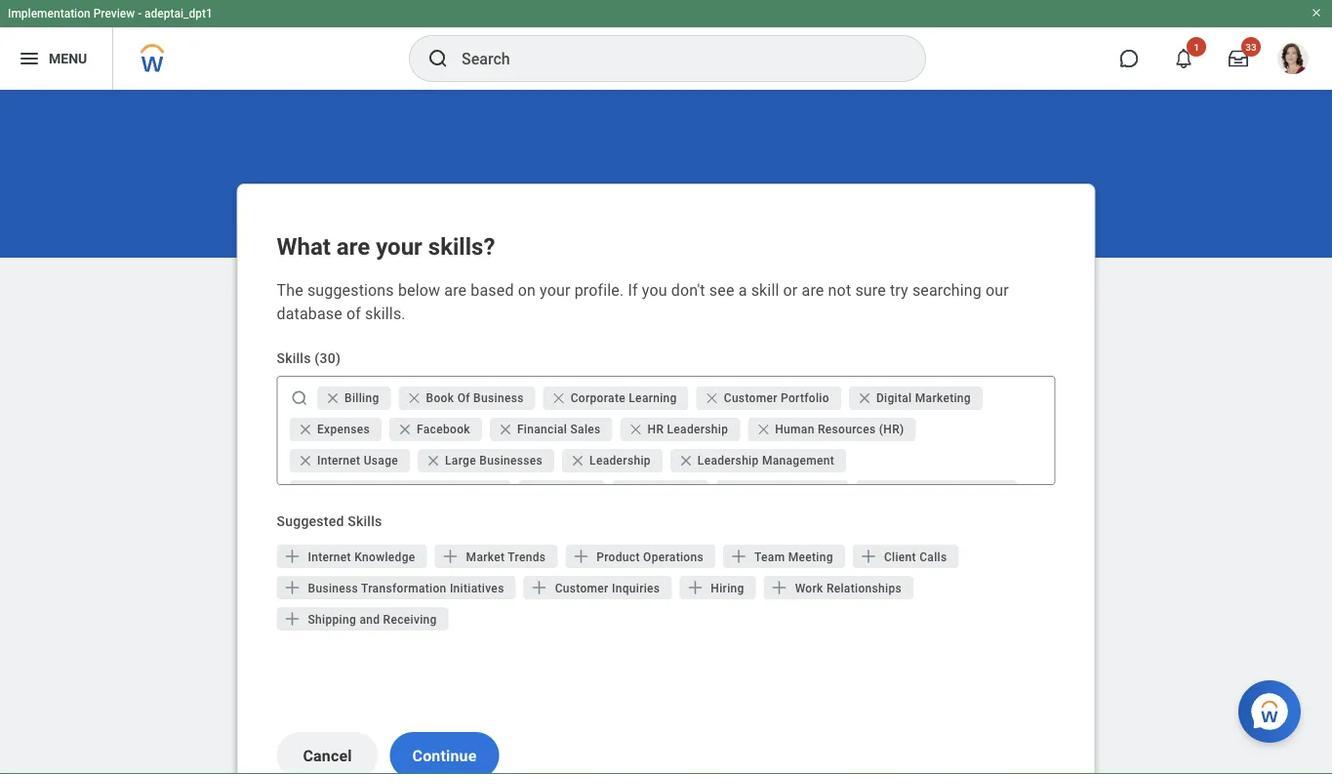 Task type: locate. For each thing, give the bounding box(es) containing it.
internet for internet usage
[[317, 454, 360, 468]]

remove image up facebook button
[[406, 390, 426, 406]]

0 vertical spatial internet
[[317, 454, 360, 468]]

remove image inside human resources (hr) button
[[755, 422, 775, 437]]

leadership for leadership management
[[697, 454, 759, 468]]

plus image inside hiring button
[[686, 578, 705, 597]]

the
[[277, 281, 303, 299]]

remove image
[[406, 390, 426, 406], [551, 390, 566, 406], [704, 390, 720, 406], [857, 390, 872, 406], [297, 422, 313, 437], [628, 422, 643, 437], [755, 422, 771, 437], [425, 453, 445, 469], [425, 453, 441, 469], [570, 453, 589, 469], [678, 453, 697, 469]]

customer portfolio button
[[696, 387, 841, 410]]

plus image inside product operations button
[[571, 547, 591, 566]]

plus image
[[283, 547, 302, 566], [859, 547, 878, 566], [283, 578, 302, 597], [686, 578, 705, 597]]

portfolio
[[781, 391, 829, 405]]

skills left (30)
[[277, 350, 311, 366]]

remove image inside customer portfolio button
[[704, 390, 720, 406]]

remove image down hr leadership on the bottom of the page
[[678, 453, 697, 469]]

remove image inside corporate learning button
[[551, 390, 570, 406]]

remove image inside corporate learning button
[[551, 390, 566, 406]]

marketing
[[915, 391, 971, 405]]

0 horizontal spatial customer
[[555, 582, 609, 596]]

suggested skills
[[277, 513, 382, 529]]

remove image left digital
[[857, 390, 872, 406]]

plus image
[[441, 547, 460, 566], [571, 547, 591, 566], [729, 547, 749, 566], [530, 578, 549, 597], [770, 578, 789, 597], [283, 609, 302, 629]]

remove image inside expenses button
[[297, 422, 317, 437]]

remove image for human resources (hr) button
[[755, 422, 775, 437]]

leadership down sales
[[589, 454, 651, 468]]

remove image inside customer portfolio button
[[704, 390, 724, 406]]

plus image left client
[[859, 547, 878, 566]]

customer for customer inquiries
[[555, 582, 609, 596]]

facebook button
[[389, 418, 482, 441]]

leadership for leadership
[[589, 454, 651, 468]]

remove image inside digital marketing button
[[857, 390, 872, 406]]

your right on
[[540, 281, 571, 299]]

market trends
[[466, 551, 546, 564]]

remove image left hr
[[628, 422, 643, 437]]

customer down product on the left
[[555, 582, 609, 596]]

skills
[[277, 350, 311, 366], [348, 513, 382, 529]]

plus image for business
[[283, 578, 302, 597]]

plus image inside business transformation initiatives button
[[283, 578, 302, 597]]

not
[[828, 281, 852, 299]]

team
[[755, 551, 785, 564]]

0 horizontal spatial skills
[[277, 350, 311, 366]]

market trends button
[[435, 545, 558, 568]]

plus image for product operations
[[571, 547, 591, 566]]

1 vertical spatial customer
[[555, 582, 609, 596]]

33 button
[[1217, 37, 1261, 80]]

plus image left the team
[[729, 547, 749, 566]]

are right below
[[444, 281, 467, 299]]

remove image for "internet usage" button at the left of page
[[297, 453, 317, 469]]

customer for customer portfolio
[[724, 391, 777, 405]]

business transformation initiatives
[[308, 582, 504, 596]]

plus image inside internet knowledge button
[[283, 547, 302, 566]]

resources
[[818, 423, 876, 436]]

expenses
[[317, 423, 370, 436]]

shipping and receiving
[[308, 613, 437, 627]]

are right or
[[802, 281, 824, 299]]

remove image inside leadership button
[[570, 453, 585, 469]]

remove image for the 'hr leadership' "button"
[[628, 422, 647, 437]]

customer inquiries button
[[524, 576, 672, 599]]

the suggestions below are based on your profile. if you don't see a skill or are not sure try searching our database of skills.
[[277, 281, 1009, 323]]

1
[[1194, 41, 1200, 53]]

internet inside button
[[308, 551, 351, 564]]

business
[[473, 391, 523, 405], [308, 582, 358, 596]]

hiring button
[[680, 576, 756, 599]]

client calls button
[[853, 545, 959, 568]]

customer
[[724, 391, 777, 405], [555, 582, 609, 596]]

corporate learning
[[570, 391, 677, 405]]

skills?
[[428, 233, 495, 261]]

customer up human on the bottom right of page
[[724, 391, 777, 405]]

learning
[[629, 391, 677, 405]]

remove image inside the 'hr leadership' "button"
[[628, 422, 647, 437]]

menu banner
[[0, 0, 1333, 90]]

digital marketing
[[876, 391, 971, 405]]

plus image inside team meeting button
[[729, 547, 749, 566]]

hr leadership
[[647, 423, 728, 436]]

1 vertical spatial internet
[[308, 551, 351, 564]]

skill
[[751, 281, 779, 299]]

plus image left work
[[770, 578, 789, 597]]

internet usage button
[[289, 449, 410, 472]]

business up shipping
[[308, 582, 358, 596]]

1 horizontal spatial business
[[473, 391, 523, 405]]

justify image
[[18, 47, 41, 70]]

remove image up leadership management
[[755, 422, 771, 437]]

calls
[[920, 551, 947, 564]]

profile.
[[575, 281, 624, 299]]

0 horizontal spatial business
[[308, 582, 358, 596]]

client calls
[[884, 551, 947, 564]]

hr
[[647, 423, 664, 436]]

remove image inside digital marketing button
[[857, 390, 876, 406]]

plus image down suggested
[[283, 547, 302, 566]]

operations
[[643, 551, 704, 564]]

notifications large image
[[1174, 49, 1194, 68]]

remove image
[[325, 390, 344, 406], [325, 390, 340, 406], [406, 390, 422, 406], [551, 390, 570, 406], [704, 390, 724, 406], [857, 390, 876, 406], [297, 422, 317, 437], [397, 422, 416, 437], [397, 422, 413, 437], [497, 422, 517, 437], [497, 422, 513, 437], [628, 422, 647, 437], [755, 422, 775, 437], [297, 453, 317, 469], [297, 453, 313, 469], [570, 453, 585, 469], [678, 453, 693, 469]]

plus image inside client calls button
[[859, 547, 878, 566]]

are
[[337, 233, 370, 261], [444, 281, 467, 299], [802, 281, 824, 299]]

remove image down search icon
[[297, 422, 313, 437]]

plus image down internet knowledge button
[[283, 578, 302, 597]]

1 horizontal spatial your
[[540, 281, 571, 299]]

leadership management
[[697, 454, 834, 468]]

internet down the suggested skills
[[308, 551, 351, 564]]

inbox large image
[[1229, 49, 1249, 68]]

business transformation initiatives button
[[277, 576, 516, 599]]

work relationships
[[795, 582, 902, 596]]

leadership
[[667, 423, 728, 436], [589, 454, 651, 468], [697, 454, 759, 468]]

plus image for team meeting
[[729, 547, 749, 566]]

skills up 'internet knowledge'
[[348, 513, 382, 529]]

remove image inside book of business button
[[406, 390, 426, 406]]

if
[[628, 281, 638, 299]]

remove image for customer portfolio button
[[704, 390, 724, 406]]

1 vertical spatial your
[[540, 281, 571, 299]]

0 horizontal spatial your
[[376, 233, 423, 261]]

business right of
[[473, 391, 523, 405]]

suggestions
[[307, 281, 394, 299]]

plus image inside market trends button
[[441, 547, 460, 566]]

plus image up customer inquiries button
[[571, 547, 591, 566]]

plus image inside work relationships button
[[770, 578, 789, 597]]

remove image left large
[[425, 453, 441, 469]]

plus image inside shipping and receiving button
[[283, 609, 302, 629]]

of
[[347, 304, 361, 323]]

2 horizontal spatial are
[[802, 281, 824, 299]]

plus image down "trends"
[[530, 578, 549, 597]]

preview
[[93, 7, 135, 21]]

search image
[[289, 389, 309, 408]]

your
[[376, 233, 423, 261], [540, 281, 571, 299]]

remove image up 'financial sales'
[[551, 390, 566, 406]]

menu button
[[0, 27, 113, 90]]

internet inside button
[[317, 454, 360, 468]]

plus image inside customer inquiries button
[[530, 578, 549, 597]]

Search Workday  search field
[[462, 37, 885, 80]]

businesses
[[479, 454, 542, 468]]

0 vertical spatial your
[[376, 233, 423, 261]]

0 vertical spatial business
[[473, 391, 523, 405]]

book of business
[[426, 391, 523, 405]]

remove image for billing button
[[325, 390, 344, 406]]

1 horizontal spatial skills
[[348, 513, 382, 529]]

remove image down sales
[[570, 453, 589, 469]]

internet knowledge button
[[277, 545, 427, 568]]

skills (30)
[[277, 350, 341, 366]]

plus image left shipping
[[283, 609, 302, 629]]

your up below
[[376, 233, 423, 261]]

remove image inside human resources (hr) button
[[755, 422, 771, 437]]

plus image left hiring
[[686, 578, 705, 597]]

remove image up hr leadership on the bottom of the page
[[704, 390, 720, 406]]

our
[[986, 281, 1009, 299]]

internet down expenses button
[[317, 454, 360, 468]]

remove image inside book of business button
[[406, 390, 422, 406]]

plus image left market
[[441, 547, 460, 566]]

are up "suggestions"
[[337, 233, 370, 261]]

corporate learning button
[[543, 387, 688, 410]]

remove image for expenses button
[[297, 422, 317, 437]]

0 vertical spatial skills
[[277, 350, 311, 366]]

sure
[[856, 281, 886, 299]]

human
[[775, 423, 814, 436]]

0 vertical spatial customer
[[724, 391, 777, 405]]

internet
[[317, 454, 360, 468], [308, 551, 351, 564]]

book of business button
[[398, 387, 535, 410]]

profile logan mcneil image
[[1278, 43, 1309, 78]]

leadership down hr leadership on the bottom of the page
[[697, 454, 759, 468]]

leadership right hr
[[667, 423, 728, 436]]

remove image for remove image in the leadership management button
[[678, 453, 693, 469]]

relationships
[[827, 582, 902, 596]]

remove image inside leadership management button
[[678, 453, 693, 469]]

knowledge
[[355, 551, 415, 564]]

1 horizontal spatial customer
[[724, 391, 777, 405]]

implementation preview -   adeptai_dpt1
[[8, 7, 213, 21]]

trends
[[508, 551, 546, 564]]

you
[[642, 281, 667, 299]]



Task type: vqa. For each thing, say whether or not it's contained in the screenshot.
gear ICON
no



Task type: describe. For each thing, give the bounding box(es) containing it.
expenses button
[[289, 418, 381, 441]]

market
[[466, 551, 505, 564]]

implementation
[[8, 7, 90, 21]]

remove image for the financial sales button
[[497, 422, 517, 437]]

client
[[884, 551, 917, 564]]

digital marketing button
[[849, 387, 983, 410]]

plus image for client
[[859, 547, 878, 566]]

-
[[138, 7, 142, 21]]

financial sales button
[[490, 418, 612, 441]]

based
[[471, 281, 514, 299]]

plus image for shipping and receiving
[[283, 609, 302, 629]]

your inside the suggestions below are based on your profile. if you don't see a skill or are not sure try searching our database of skills.
[[540, 281, 571, 299]]

book
[[426, 391, 454, 405]]

team meeting button
[[723, 545, 845, 568]]

or
[[784, 281, 798, 299]]

adeptai_dpt1
[[145, 7, 213, 21]]

customer portfolio
[[724, 391, 829, 405]]

leadership button
[[562, 449, 662, 472]]

human resources (hr) button
[[748, 418, 916, 441]]

remove image inside expenses button
[[297, 422, 313, 437]]

digital
[[876, 391, 912, 405]]

try
[[890, 281, 909, 299]]

facebook
[[416, 423, 470, 436]]

of
[[457, 391, 470, 405]]

continue
[[412, 746, 477, 765]]

continue button
[[390, 732, 499, 774]]

what are your skills?
[[277, 233, 495, 261]]

33
[[1246, 41, 1257, 53]]

product operations button
[[565, 545, 716, 568]]

what
[[277, 233, 331, 261]]

plus image for customer inquiries
[[530, 578, 549, 597]]

1 vertical spatial business
[[308, 582, 358, 596]]

plus image for market trends
[[441, 547, 460, 566]]

1 vertical spatial skills
[[348, 513, 382, 529]]

financial
[[517, 423, 567, 436]]

1 horizontal spatial are
[[444, 281, 467, 299]]

see
[[710, 281, 735, 299]]

remove image down facebook button
[[425, 453, 445, 469]]

billing button
[[317, 387, 391, 410]]

receiving
[[383, 613, 437, 627]]

a
[[739, 281, 747, 299]]

shipping and receiving button
[[277, 607, 449, 631]]

leadership management button
[[670, 449, 846, 472]]

0 horizontal spatial are
[[337, 233, 370, 261]]

and
[[360, 613, 380, 627]]

large businesses button
[[417, 449, 554, 472]]

remove image inside leadership management button
[[678, 453, 697, 469]]

hr leadership button
[[620, 418, 740, 441]]

billing
[[344, 391, 379, 405]]

on
[[518, 281, 536, 299]]

internet knowledge
[[308, 551, 415, 564]]

team meeting
[[755, 551, 834, 564]]

large businesses
[[445, 454, 542, 468]]

shipping
[[308, 613, 356, 627]]

corporate
[[570, 391, 625, 405]]

don't
[[671, 281, 706, 299]]

plus image for work relationships
[[770, 578, 789, 597]]

remove image for remove image within leadership button
[[570, 453, 585, 469]]

remove image inside the 'hr leadership' "button"
[[628, 422, 643, 437]]

internet for internet knowledge
[[308, 551, 351, 564]]

meeting
[[789, 551, 834, 564]]

customer inquiries
[[555, 582, 660, 596]]

leadership inside "button"
[[667, 423, 728, 436]]

suggested
[[277, 513, 344, 529]]

remove image inside leadership button
[[570, 453, 589, 469]]

close environment banner image
[[1311, 7, 1323, 19]]

remove image for remove image inside book of business button
[[406, 390, 422, 406]]

below
[[398, 281, 440, 299]]

(hr)
[[879, 423, 904, 436]]

hiring
[[711, 582, 745, 596]]

product operations
[[597, 551, 704, 564]]

plus image for internet
[[283, 547, 302, 566]]

searching
[[913, 281, 982, 299]]

inquiries
[[612, 582, 660, 596]]

cancel button
[[277, 732, 378, 774]]

work
[[795, 582, 824, 596]]

skills.
[[365, 304, 406, 323]]

remove image for facebook button
[[397, 422, 416, 437]]

product
[[597, 551, 640, 564]]

financial sales
[[517, 423, 600, 436]]

management
[[762, 454, 834, 468]]

(30)
[[315, 350, 341, 366]]

database
[[277, 304, 343, 323]]

initiatives
[[450, 582, 504, 596]]

1 button
[[1163, 37, 1207, 80]]

remove image for digital marketing button
[[857, 390, 876, 406]]

transformation
[[361, 582, 447, 596]]

large
[[445, 454, 476, 468]]

search image
[[427, 47, 450, 70]]

remove image for corporate learning button
[[551, 390, 570, 406]]

cancel
[[303, 746, 352, 765]]



